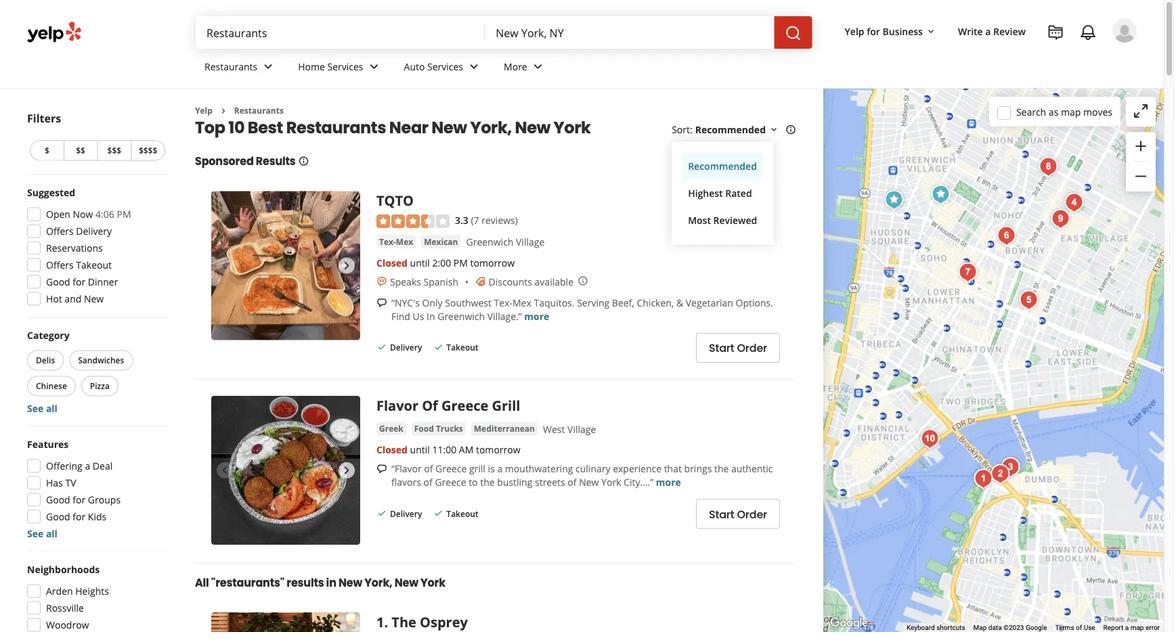Task type: locate. For each thing, give the bounding box(es) containing it.
more link down taquitos.
[[525, 310, 550, 323]]

keyboard
[[907, 624, 935, 633]]

0 horizontal spatial map
[[1062, 106, 1082, 118]]

16 checkmark v2 image
[[433, 342, 444, 353], [433, 508, 444, 519]]

a right write
[[986, 25, 992, 38]]

24 chevron down v2 image inside more link
[[530, 59, 547, 75]]

1 good from the top
[[46, 276, 70, 289]]

restaurants link up 16 chevron right v2 image
[[194, 49, 287, 88]]

tomorrow up is
[[476, 444, 521, 457]]

until for flavor of greece grill
[[410, 444, 430, 457]]

16 chevron down v2 image
[[769, 124, 780, 135]]

1 vertical spatial previous image
[[217, 463, 233, 479]]

0 vertical spatial 16 checkmark v2 image
[[377, 342, 388, 353]]

0 vertical spatial tomorrow
[[471, 256, 515, 269]]

restaurants link right 16 chevron right v2 image
[[234, 105, 284, 116]]

takeout for 1st 16 checkmark v2 image from the top of the page
[[447, 342, 479, 353]]

1 vertical spatial the
[[481, 476, 495, 489]]

more for culinary
[[656, 476, 681, 489]]

closed down tex-mex button
[[377, 256, 408, 269]]

16 info v2 image
[[298, 156, 309, 167]]

yelp inside button
[[845, 25, 865, 38]]

good down has tv
[[46, 494, 70, 507]]

16 speech v2 image down 16 speaks spanish v2 image
[[377, 298, 388, 309]]

16 checkmark v2 image for 1st 16 checkmark v2 image from the top of the page
[[433, 342, 444, 353]]

time out market new york image
[[998, 454, 1025, 481]]

terms
[[1056, 624, 1075, 633]]

pm right 4:06
[[117, 208, 131, 221]]

a inside "flavor of greece grill is a mouthwatering culinary experience that brings the authentic flavors of greece to the bustling streets of new york city.…"
[[498, 463, 503, 475]]

previous image
[[217, 258, 233, 274], [217, 463, 233, 479]]

1 horizontal spatial more
[[656, 476, 681, 489]]

0 horizontal spatial mex
[[396, 236, 413, 247]]

1 horizontal spatial mex
[[513, 296, 532, 309]]

village right the west
[[568, 423, 596, 436]]

1 start order from the top
[[709, 341, 768, 356]]

16 discount available v2 image
[[475, 277, 486, 287]]

recommended button
[[683, 153, 763, 180]]

yelp left "business" on the top
[[845, 25, 865, 38]]

1 vertical spatial more
[[656, 476, 681, 489]]

None search field
[[196, 16, 815, 49]]

1 services from the left
[[328, 60, 364, 73]]

good for groups
[[46, 494, 121, 507]]

see for features
[[27, 528, 44, 541]]

"nyc's only southwest tex-mex taquitos. serving beef, chicken, & vegetarian options. find us in greenwich village."
[[392, 296, 774, 323]]

restaurants link
[[194, 49, 287, 88], [234, 105, 284, 116]]

start order link down authentic
[[696, 500, 781, 529]]

start down brings
[[709, 507, 735, 522]]

brings
[[685, 463, 712, 475]]

now
[[73, 208, 93, 221]]

notifications image
[[1081, 24, 1097, 41]]

1 vertical spatial until
[[410, 444, 430, 457]]

0 vertical spatial delivery
[[76, 225, 112, 238]]

see all button down good for kids
[[27, 528, 58, 541]]

until down food on the left of the page
[[410, 444, 430, 457]]

category
[[27, 329, 70, 342]]

new down dinner
[[84, 293, 104, 306]]

$$
[[76, 145, 85, 156]]

1 horizontal spatial pm
[[454, 256, 468, 269]]

0 vertical spatial recommended
[[696, 123, 766, 136]]

city.…"
[[624, 476, 654, 489]]

jack's wife freda image
[[955, 259, 982, 286]]

16 speech v2 image left '"flavor'
[[377, 464, 388, 475]]

offers for offers delivery
[[46, 225, 74, 238]]

mex up village."
[[513, 296, 532, 309]]

am
[[459, 444, 474, 457]]

24 chevron down v2 image for restaurants
[[260, 59, 277, 75]]

village
[[516, 236, 545, 249], [568, 423, 596, 436]]

0 vertical spatial takeout
[[76, 259, 112, 272]]

results
[[287, 575, 324, 591]]

0 horizontal spatial more
[[525, 310, 550, 323]]

delivery inside group
[[76, 225, 112, 238]]

see up neighborhoods
[[27, 528, 44, 541]]

closed for tqto
[[377, 256, 408, 269]]

1 horizontal spatial tex-
[[494, 296, 513, 309]]

slideshow element
[[211, 191, 360, 340], [211, 396, 360, 545]]

pizza
[[90, 381, 110, 392]]

offers takeout
[[46, 259, 112, 272]]

1 vertical spatial order
[[737, 507, 768, 522]]

0 vertical spatial pm
[[117, 208, 131, 221]]

tex- up village."
[[494, 296, 513, 309]]

0 vertical spatial greece
[[442, 396, 489, 415]]

1 horizontal spatial yelp
[[845, 25, 865, 38]]

2 vertical spatial delivery
[[390, 509, 422, 520]]

1 16 speech v2 image from the top
[[377, 298, 388, 309]]

1 until from the top
[[410, 256, 430, 269]]

0 vertical spatial see all button
[[27, 402, 58, 415]]

more down that
[[656, 476, 681, 489]]

pm inside group
[[117, 208, 131, 221]]

all for features
[[46, 528, 58, 541]]

report a map error link
[[1104, 624, 1161, 633]]

2 vertical spatial takeout
[[447, 509, 479, 520]]

zoom out image
[[1134, 168, 1150, 185]]

closed until 2:00 pm tomorrow
[[377, 256, 515, 269]]

2 previous image from the top
[[217, 463, 233, 479]]

1 horizontal spatial map
[[1131, 624, 1145, 633]]

0 horizontal spatial york,
[[365, 575, 393, 591]]

1 vertical spatial start order link
[[696, 500, 781, 529]]

delivery down open now 4:06 pm
[[76, 225, 112, 238]]

ferns image
[[1061, 189, 1088, 216]]

greece down the closed until 11:00 am tomorrow
[[436, 463, 467, 475]]

map right as
[[1062, 106, 1082, 118]]

$$$$
[[139, 145, 157, 156]]

1 previous image from the top
[[217, 258, 233, 274]]

recommended up recommended button on the top of the page
[[696, 123, 766, 136]]

for down good for groups
[[73, 511, 86, 524]]

food trucks link
[[412, 422, 466, 436]]

start order
[[709, 341, 768, 356], [709, 507, 768, 522]]

see down chinese button
[[27, 402, 44, 415]]

1 see all from the top
[[27, 402, 58, 415]]

2:00
[[433, 256, 451, 269]]

1 vertical spatial greece
[[436, 463, 467, 475]]

2 16 speech v2 image from the top
[[377, 464, 388, 475]]

see all button for features
[[27, 528, 58, 541]]

start order down options.
[[709, 341, 768, 356]]

delivery down flavors
[[390, 509, 422, 520]]

see all
[[27, 402, 58, 415], [27, 528, 58, 541]]

none field near
[[496, 25, 764, 40]]

0 vertical spatial good
[[46, 276, 70, 289]]

1 24 chevron down v2 image from the left
[[260, 59, 277, 75]]

moves
[[1084, 106, 1113, 118]]

delivery for 1st 16 checkmark v2 image from the bottom of the page
[[390, 509, 422, 520]]

more link down that
[[656, 476, 681, 489]]

woodrow
[[46, 619, 89, 632]]

16 checkmark v2 image down 11:00
[[433, 508, 444, 519]]

2 see all from the top
[[27, 528, 58, 541]]

24 chevron down v2 image inside restaurants link
[[260, 59, 277, 75]]

see all button down chinese button
[[27, 402, 58, 415]]

1 offers from the top
[[46, 225, 74, 238]]

group
[[1127, 132, 1157, 192], [23, 186, 168, 310], [24, 329, 168, 416], [23, 438, 168, 541], [23, 563, 168, 633]]

greece left to
[[435, 476, 467, 489]]

1 vertical spatial greenwich
[[438, 310, 485, 323]]

new down more link
[[515, 116, 551, 139]]

24 chevron down v2 image
[[466, 59, 482, 75]]

24 chevron down v2 image inside home services link
[[366, 59, 382, 75]]

2 all from the top
[[46, 528, 58, 541]]

0 horizontal spatial more link
[[525, 310, 550, 323]]

24 chevron down v2 image
[[260, 59, 277, 75], [366, 59, 382, 75], [530, 59, 547, 75]]

a right is
[[498, 463, 503, 475]]

terms of use
[[1056, 624, 1096, 633]]

0 horizontal spatial yelp
[[195, 105, 213, 116]]

for for dinner
[[73, 276, 86, 289]]

chinese button
[[27, 376, 76, 397]]

closed down greek link
[[377, 444, 408, 457]]

good for kids
[[46, 511, 107, 524]]

mex down 3.3 star rating image
[[396, 236, 413, 247]]

1 see from the top
[[27, 402, 44, 415]]

recommended for recommended dropdown button
[[696, 123, 766, 136]]

results
[[256, 154, 296, 169]]

1 horizontal spatial none field
[[496, 25, 764, 40]]

tomorrow
[[471, 256, 515, 269], [476, 444, 521, 457]]

1 vertical spatial see all button
[[27, 528, 58, 541]]

services right home
[[328, 60, 364, 73]]

takeout down southwest
[[447, 342, 479, 353]]

user actions element
[[834, 17, 1157, 100]]

delivery for 1st 16 checkmark v2 image from the top of the page
[[390, 342, 422, 353]]

ye's apothecary image
[[1016, 287, 1043, 314]]

0 vertical spatial map
[[1062, 106, 1082, 118]]

2 order from the top
[[737, 507, 768, 522]]

best
[[248, 116, 283, 139]]

new inside "flavor of greece grill is a mouthwatering culinary experience that brings the authentic flavors of greece to the bustling streets of new york city.…"
[[579, 476, 599, 489]]

1 vertical spatial 16 speech v2 image
[[377, 464, 388, 475]]

for left "business" on the top
[[867, 25, 881, 38]]

more link
[[493, 49, 557, 88]]

3 good from the top
[[46, 511, 70, 524]]

york, up 1
[[365, 575, 393, 591]]

recommended button
[[696, 123, 780, 136]]

see all down good for kids
[[27, 528, 58, 541]]

0 vertical spatial start order link
[[696, 333, 781, 363]]

0 vertical spatial until
[[410, 256, 430, 269]]

offers down open
[[46, 225, 74, 238]]

deal
[[93, 460, 113, 473]]

keyboard shortcuts
[[907, 624, 966, 633]]

greece up the 'trucks'
[[442, 396, 489, 415]]

greenwich village
[[466, 236, 545, 249]]

none field up business categories element
[[496, 25, 764, 40]]

reviews)
[[482, 214, 518, 227]]

0 horizontal spatial none field
[[207, 25, 474, 40]]

ariari image
[[1048, 206, 1075, 233]]

greek link
[[377, 422, 406, 436]]

tex-mex
[[379, 236, 413, 247]]

2 see from the top
[[27, 528, 44, 541]]

until up speaks spanish
[[410, 256, 430, 269]]

a
[[986, 25, 992, 38], [85, 460, 90, 473], [498, 463, 503, 475], [1126, 624, 1130, 633]]

1 vertical spatial village
[[568, 423, 596, 436]]

2 good from the top
[[46, 494, 70, 507]]

order down options.
[[737, 341, 768, 356]]

1 vertical spatial start
[[709, 507, 735, 522]]

16 chevron right v2 image
[[218, 106, 229, 116]]

recommended inside button
[[688, 160, 757, 173]]

see all button
[[27, 402, 58, 415], [27, 528, 58, 541]]

has tv
[[46, 477, 76, 490]]

0 vertical spatial village
[[516, 236, 545, 249]]

1 order from the top
[[737, 341, 768, 356]]

1 vertical spatial mex
[[513, 296, 532, 309]]

york,
[[471, 116, 512, 139], [365, 575, 393, 591]]

2 16 checkmark v2 image from the top
[[433, 508, 444, 519]]

find
[[392, 310, 411, 323]]

24 chevron down v2 image right more
[[530, 59, 547, 75]]

1 vertical spatial takeout
[[447, 342, 479, 353]]

flavor of greece grill
[[377, 396, 521, 415]]

1 vertical spatial 16 checkmark v2 image
[[377, 508, 388, 519]]

1 vertical spatial offers
[[46, 259, 74, 272]]

1 horizontal spatial the
[[715, 463, 729, 475]]

the frenchman's dough image
[[917, 426, 944, 453]]

2 start order from the top
[[709, 507, 768, 522]]

yelp left 16 chevron right v2 image
[[195, 105, 213, 116]]

0 horizontal spatial york
[[421, 575, 446, 591]]

0 vertical spatial previous image
[[217, 258, 233, 274]]

all down chinese button
[[46, 402, 58, 415]]

1 vertical spatial recommended
[[688, 160, 757, 173]]

16 checkmark v2 image down in
[[433, 342, 444, 353]]

16 checkmark v2 image
[[377, 342, 388, 353], [377, 508, 388, 519]]

most reviewed
[[688, 214, 758, 227]]

all down good for kids
[[46, 528, 58, 541]]

0 vertical spatial mex
[[396, 236, 413, 247]]

review
[[994, 25, 1026, 38]]

suggested
[[27, 186, 75, 199]]

start order link down options.
[[696, 333, 781, 363]]

previous image for flavor of greece grill
[[217, 463, 233, 479]]

york, down 24 chevron down v2 image at the top of page
[[471, 116, 512, 139]]

1 vertical spatial 16 checkmark v2 image
[[433, 508, 444, 519]]

0 horizontal spatial tex-
[[379, 236, 396, 247]]

offers down reservations
[[46, 259, 74, 272]]

4:06
[[96, 208, 114, 221]]

1 vertical spatial tomorrow
[[476, 444, 521, 457]]

sandwiches button
[[69, 351, 133, 371]]

more down taquitos.
[[525, 310, 550, 323]]

business
[[883, 25, 923, 38]]

for inside yelp for business button
[[867, 25, 881, 38]]

new inside group
[[84, 293, 104, 306]]

delivery down the "find"
[[390, 342, 422, 353]]

order
[[737, 341, 768, 356], [737, 507, 768, 522]]

tomorrow for flavor of greece grill
[[476, 444, 521, 457]]

0 horizontal spatial village
[[516, 236, 545, 249]]

2 offers from the top
[[46, 259, 74, 272]]

map for error
[[1131, 624, 1145, 633]]

map
[[1062, 106, 1082, 118], [1131, 624, 1145, 633]]

info icon image
[[578, 276, 589, 287], [578, 276, 589, 287]]

1 all from the top
[[46, 402, 58, 415]]

0 horizontal spatial pm
[[117, 208, 131, 221]]

1 horizontal spatial york
[[554, 116, 591, 139]]

3 24 chevron down v2 image from the left
[[530, 59, 547, 75]]

and
[[65, 293, 82, 306]]

1 vertical spatial all
[[46, 528, 58, 541]]

0 vertical spatial see all
[[27, 402, 58, 415]]

1 horizontal spatial 24 chevron down v2 image
[[366, 59, 382, 75]]

restaurants up 16 chevron right v2 image
[[205, 60, 258, 73]]

a left deal
[[85, 460, 90, 473]]

soothr image
[[1036, 153, 1063, 181]]

2 24 chevron down v2 image from the left
[[366, 59, 382, 75]]

2 horizontal spatial 24 chevron down v2 image
[[530, 59, 547, 75]]

order down authentic
[[737, 507, 768, 522]]

0 vertical spatial see
[[27, 402, 44, 415]]

1 slideshow element from the top
[[211, 191, 360, 340]]

1 vertical spatial restaurants link
[[234, 105, 284, 116]]

0 vertical spatial york
[[554, 116, 591, 139]]

the osprey image
[[971, 466, 998, 493]]

mex inside button
[[396, 236, 413, 247]]

16 speaks spanish v2 image
[[377, 277, 388, 287]]

open
[[46, 208, 70, 221]]

data
[[989, 624, 1002, 633]]

1 vertical spatial slideshow element
[[211, 396, 360, 545]]

1 16 checkmark v2 image from the top
[[433, 342, 444, 353]]

yelp for business
[[845, 25, 923, 38]]

for for groups
[[73, 494, 86, 507]]

tomorrow up 16 discount available v2 icon
[[471, 256, 515, 269]]

0 horizontal spatial 24 chevron down v2 image
[[260, 59, 277, 75]]

start order down authentic
[[709, 507, 768, 522]]

1 vertical spatial closed
[[377, 444, 408, 457]]

until for tqto
[[410, 256, 430, 269]]

osprey
[[420, 613, 468, 632]]

0 vertical spatial start order
[[709, 341, 768, 356]]

for down offers takeout
[[73, 276, 86, 289]]

top 10 best restaurants near new york, new york
[[195, 116, 591, 139]]

1 closed from the top
[[377, 256, 408, 269]]

greenwich down southwest
[[438, 310, 485, 323]]

1 vertical spatial see all
[[27, 528, 58, 541]]

0 vertical spatial start
[[709, 341, 735, 356]]

all for category
[[46, 402, 58, 415]]

1 horizontal spatial services
[[428, 60, 463, 73]]

services left 24 chevron down v2 image at the top of page
[[428, 60, 463, 73]]

greenwich down '3.3 (7 reviews)'
[[466, 236, 514, 249]]

0 vertical spatial york,
[[471, 116, 512, 139]]

greenwich
[[466, 236, 514, 249], [438, 310, 485, 323]]

tex- down 3.3 star rating image
[[379, 236, 396, 247]]

good down good for groups
[[46, 511, 70, 524]]

a right report
[[1126, 624, 1130, 633]]

the down is
[[481, 476, 495, 489]]

2 none field from the left
[[496, 25, 764, 40]]

0 horizontal spatial the
[[481, 476, 495, 489]]

none field up "home services" in the left top of the page
[[207, 25, 474, 40]]

good
[[46, 276, 70, 289], [46, 494, 70, 507], [46, 511, 70, 524]]

tex- inside "nyc's only southwest tex-mex taquitos. serving beef, chicken, & vegetarian options. find us in greenwich village."
[[494, 296, 513, 309]]

next image
[[339, 463, 355, 479]]

map for moves
[[1062, 106, 1082, 118]]

$$$
[[107, 145, 121, 156]]

1 vertical spatial yelp
[[195, 105, 213, 116]]

0 vertical spatial order
[[737, 341, 768, 356]]

0 vertical spatial tex-
[[379, 236, 396, 247]]

for up good for kids
[[73, 494, 86, 507]]

0 vertical spatial the
[[715, 463, 729, 475]]

0 vertical spatial 16 speech v2 image
[[377, 298, 388, 309]]

1 vertical spatial tex-
[[494, 296, 513, 309]]

services for auto services
[[428, 60, 463, 73]]

mediterranean button
[[471, 422, 538, 436]]

more
[[525, 310, 550, 323], [656, 476, 681, 489]]

good up hot
[[46, 276, 70, 289]]

2 horizontal spatial york
[[602, 476, 622, 489]]

2 until from the top
[[410, 444, 430, 457]]

of left use
[[1077, 624, 1083, 633]]

2 slideshow element from the top
[[211, 396, 360, 545]]

flavors
[[392, 476, 421, 489]]

16 speech v2 image for "nyc's
[[377, 298, 388, 309]]

neighborhoods
[[27, 564, 100, 577]]

recommended up highest rated button
[[688, 160, 757, 173]]

good for dinner
[[46, 276, 118, 289]]

more for beef,
[[525, 310, 550, 323]]

in
[[326, 575, 337, 591]]

0 vertical spatial offers
[[46, 225, 74, 238]]

flavor
[[377, 396, 419, 415]]

2 see all button from the top
[[27, 528, 58, 541]]

2 vertical spatial good
[[46, 511, 70, 524]]

takeout
[[76, 259, 112, 272], [447, 342, 479, 353], [447, 509, 479, 520]]

0 vertical spatial slideshow element
[[211, 191, 360, 340]]

1 see all button from the top
[[27, 402, 58, 415]]

1 horizontal spatial more link
[[656, 476, 681, 489]]

new right in
[[339, 575, 363, 591]]

group containing suggested
[[23, 186, 168, 310]]

1 vertical spatial more link
[[656, 476, 681, 489]]

0 vertical spatial yelp
[[845, 25, 865, 38]]

16 speech v2 image for "flavor
[[377, 464, 388, 475]]

16 speech v2 image
[[377, 298, 388, 309], [377, 464, 388, 475]]

offers for offers takeout
[[46, 259, 74, 272]]

available
[[535, 275, 574, 288]]

error
[[1146, 624, 1161, 633]]

see all down chinese button
[[27, 402, 58, 415]]

1 vertical spatial delivery
[[390, 342, 422, 353]]

new down culinary in the bottom of the page
[[579, 476, 599, 489]]

1 vertical spatial good
[[46, 494, 70, 507]]

2 closed from the top
[[377, 444, 408, 457]]

24 chevron down v2 image left home
[[260, 59, 277, 75]]

0 vertical spatial 16 checkmark v2 image
[[433, 342, 444, 353]]

start order for 1st 16 checkmark v2 image from the top of the page
[[709, 341, 768, 356]]

1 none field from the left
[[207, 25, 474, 40]]

tex-mex link
[[377, 235, 416, 249]]

None field
[[207, 25, 474, 40], [496, 25, 764, 40]]

map data ©2023 google
[[974, 624, 1048, 633]]

pm right 2:00
[[454, 256, 468, 269]]

16 info v2 image
[[786, 124, 797, 135]]

0 horizontal spatial services
[[328, 60, 364, 73]]

2 services from the left
[[428, 60, 463, 73]]

start down vegetarian
[[709, 341, 735, 356]]

yelp for yelp link
[[195, 105, 213, 116]]

offering a deal
[[46, 460, 113, 473]]

of right '"flavor'
[[424, 463, 433, 475]]

2 start from the top
[[709, 507, 735, 522]]

order for "start order" link corresponding to 1st 16 checkmark v2 image from the bottom of the page
[[737, 507, 768, 522]]

of right flavors
[[424, 476, 433, 489]]

1 vertical spatial map
[[1131, 624, 1145, 633]]

map left error
[[1131, 624, 1145, 633]]

pm for 2:00
[[454, 256, 468, 269]]

1 horizontal spatial village
[[568, 423, 596, 436]]

0 vertical spatial more link
[[525, 310, 550, 323]]

1 vertical spatial see
[[27, 528, 44, 541]]

the right brings
[[715, 463, 729, 475]]

mexican link
[[422, 235, 461, 249]]

24 chevron down v2 image left 'auto' at the left of the page
[[366, 59, 382, 75]]

1 horizontal spatial york,
[[471, 116, 512, 139]]

takeout up dinner
[[76, 259, 112, 272]]

a for write
[[986, 25, 992, 38]]

village down reviews)
[[516, 236, 545, 249]]

village."
[[488, 310, 522, 323]]

takeout down to
[[447, 509, 479, 520]]

mediterranean link
[[471, 422, 538, 436]]

2 start order link from the top
[[696, 500, 781, 529]]

until
[[410, 256, 430, 269], [410, 444, 430, 457]]

2 vertical spatial greece
[[435, 476, 467, 489]]

1 vertical spatial pm
[[454, 256, 468, 269]]

1 start order link from the top
[[696, 333, 781, 363]]



Task type: describe. For each thing, give the bounding box(es) containing it.
new right the near
[[432, 116, 467, 139]]

food trucks button
[[412, 422, 466, 436]]

greek
[[379, 423, 404, 435]]

none field "find"
[[207, 25, 474, 40]]

tv
[[65, 477, 76, 490]]

16 chevron down v2 image
[[926, 26, 937, 37]]

of right streets
[[568, 476, 577, 489]]

york inside "flavor of greece grill is a mouthwatering culinary experience that brings the authentic flavors of greece to the bustling streets of new york city.…"
[[602, 476, 622, 489]]

beef,
[[612, 296, 635, 309]]

highest rated
[[688, 187, 752, 200]]

arden
[[46, 585, 73, 598]]

flavor of greece grill image
[[881, 187, 908, 214]]

discounts available
[[489, 275, 574, 288]]

most
[[688, 214, 711, 227]]

more link for culinary
[[656, 476, 681, 489]]

write a review link
[[953, 19, 1032, 43]]

fish cheeks image
[[994, 223, 1021, 250]]

order for "start order" link associated with 1st 16 checkmark v2 image from the top of the page
[[737, 341, 768, 356]]

google image
[[827, 615, 872, 633]]

recommended for recommended button on the top of the page
[[688, 160, 757, 173]]

yelp for yelp for business
[[845, 25, 865, 38]]

for for kids
[[73, 511, 86, 524]]

tomorrow for tqto
[[471, 256, 515, 269]]

next image
[[339, 258, 355, 274]]

greenwich inside "nyc's only southwest tex-mex taquitos. serving beef, chicken, & vegetarian options. find us in greenwich village."
[[438, 310, 485, 323]]

takeout for 1st 16 checkmark v2 image from the bottom of the page
[[447, 509, 479, 520]]

grill
[[492, 396, 521, 415]]

food
[[414, 423, 434, 435]]

good for good for kids
[[46, 511, 70, 524]]

reviewed
[[714, 214, 758, 227]]

24 chevron down v2 image for more
[[530, 59, 547, 75]]

experience
[[613, 463, 662, 475]]

1 vertical spatial york,
[[365, 575, 393, 591]]

kids
[[88, 511, 107, 524]]

write
[[959, 25, 984, 38]]

trucks
[[436, 423, 463, 435]]

shortcuts
[[937, 624, 966, 633]]

that
[[664, 463, 682, 475]]

auto services
[[404, 60, 463, 73]]

top
[[195, 116, 225, 139]]

tex-mex button
[[377, 235, 416, 249]]

hot
[[46, 293, 62, 306]]

mex inside "nyc's only southwest tex-mex taquitos. serving beef, chicken, & vegetarian options. find us in greenwich village."
[[513, 296, 532, 309]]

of
[[422, 396, 438, 415]]

$ button
[[30, 140, 64, 161]]

projects image
[[1048, 24, 1064, 41]]

good for good for groups
[[46, 494, 70, 507]]

services for home services
[[328, 60, 364, 73]]

see all for features
[[27, 528, 58, 541]]

as
[[1049, 106, 1059, 118]]

culinary
[[576, 463, 611, 475]]

see all for category
[[27, 402, 58, 415]]

west village
[[543, 423, 596, 436]]

offers delivery
[[46, 225, 112, 238]]

closed for flavor of greece grill
[[377, 444, 408, 457]]

see all button for category
[[27, 402, 58, 415]]

sponsored results
[[195, 154, 296, 169]]

tqto
[[377, 191, 414, 210]]

bustling
[[497, 476, 533, 489]]

google
[[1026, 624, 1048, 633]]

closed until 11:00 am tomorrow
[[377, 444, 521, 457]]

business categories element
[[194, 49, 1138, 88]]

1 . the osprey
[[377, 613, 468, 632]]

start order for 1st 16 checkmark v2 image from the bottom of the page
[[709, 507, 768, 522]]

2 16 checkmark v2 image from the top
[[377, 508, 388, 519]]

only
[[422, 296, 443, 309]]

&
[[677, 296, 684, 309]]

a for report
[[1126, 624, 1130, 633]]

sandwiches
[[78, 355, 124, 366]]

takeout inside group
[[76, 259, 112, 272]]

juliana's image
[[987, 461, 1015, 488]]

auto
[[404, 60, 425, 73]]

near
[[389, 116, 429, 139]]

slideshow element for flavor of greece grill
[[211, 396, 360, 545]]

serving
[[577, 296, 610, 309]]

tqto image
[[928, 181, 955, 208]]

village for west village
[[568, 423, 596, 436]]

start order link for 1st 16 checkmark v2 image from the top of the page
[[696, 333, 781, 363]]

2 vertical spatial york
[[421, 575, 446, 591]]

$$$ button
[[97, 140, 131, 161]]

delis
[[36, 355, 55, 366]]

3.3
[[455, 214, 469, 227]]

16 checkmark v2 image for 1st 16 checkmark v2 image from the bottom of the page
[[433, 508, 444, 519]]

Near text field
[[496, 25, 764, 40]]

Find text field
[[207, 25, 474, 40]]

more link for beef,
[[525, 310, 550, 323]]

grill
[[469, 463, 486, 475]]

1 start from the top
[[709, 341, 735, 356]]

sponsored
[[195, 154, 254, 169]]

food trucks
[[414, 423, 463, 435]]

ben n. image
[[1113, 18, 1138, 43]]

restaurants up 16 info v2 icon on the left top of the page
[[286, 116, 386, 139]]

sort:
[[672, 123, 693, 136]]

0 vertical spatial restaurants link
[[194, 49, 287, 88]]

chicken,
[[637, 296, 674, 309]]

greece for of
[[442, 396, 489, 415]]

pm for 4:06
[[117, 208, 131, 221]]

flavor of greece grill link
[[377, 396, 521, 415]]

home services
[[298, 60, 364, 73]]

mouthwatering
[[505, 463, 573, 475]]

search as map moves
[[1017, 106, 1113, 118]]

"flavor of greece grill is a mouthwatering culinary experience that brings the authentic flavors of greece to the bustling streets of new york city.…"
[[392, 463, 773, 489]]

search image
[[786, 25, 802, 41]]

home services link
[[287, 49, 393, 88]]

new up the
[[395, 575, 419, 591]]

terms of use link
[[1056, 624, 1096, 633]]

map region
[[745, 22, 1175, 633]]

restaurants inside restaurants link
[[205, 60, 258, 73]]

most reviewed button
[[683, 207, 763, 234]]

dinner
[[88, 276, 118, 289]]

groups
[[88, 494, 121, 507]]

a for offering
[[85, 460, 90, 473]]

search
[[1017, 106, 1047, 118]]

1 16 checkmark v2 image from the top
[[377, 342, 388, 353]]

for for business
[[867, 25, 881, 38]]

greek button
[[377, 422, 406, 436]]

tex- inside button
[[379, 236, 396, 247]]

24 chevron down v2 image for home services
[[366, 59, 382, 75]]

$$$$ button
[[131, 140, 165, 161]]

greece for of
[[436, 463, 467, 475]]

group containing category
[[24, 329, 168, 416]]

expand map image
[[1134, 103, 1150, 119]]

village for greenwich village
[[516, 236, 545, 249]]

previous image for tqto
[[217, 258, 233, 274]]

©2023
[[1004, 624, 1025, 633]]

mediterranean
[[474, 423, 535, 435]]

spanish
[[424, 275, 459, 288]]

start order link for 1st 16 checkmark v2 image from the bottom of the page
[[696, 500, 781, 529]]

highest rated button
[[683, 180, 763, 207]]

hot and new
[[46, 293, 104, 306]]

open now 4:06 pm
[[46, 208, 131, 221]]

1
[[377, 613, 384, 632]]

slideshow element for tqto
[[211, 191, 360, 340]]

see for category
[[27, 402, 44, 415]]

keyboard shortcuts button
[[907, 624, 966, 633]]

0 vertical spatial greenwich
[[466, 236, 514, 249]]

group containing features
[[23, 438, 168, 541]]

3.3 star rating image
[[377, 215, 450, 228]]

chinese
[[36, 381, 67, 392]]

report
[[1104, 624, 1124, 633]]

use
[[1084, 624, 1096, 633]]

group containing neighborhoods
[[23, 563, 168, 633]]

good for good for dinner
[[46, 276, 70, 289]]

in
[[427, 310, 435, 323]]

11:00
[[433, 444, 457, 457]]

options.
[[736, 296, 774, 309]]

delis button
[[27, 351, 64, 371]]

restaurants right 16 chevron right v2 image
[[234, 105, 284, 116]]

is
[[488, 463, 495, 475]]

$
[[45, 145, 49, 156]]

pizza button
[[81, 376, 119, 397]]

zoom in image
[[1134, 138, 1150, 154]]



Task type: vqa. For each thing, say whether or not it's contained in the screenshot.
Dinner
yes



